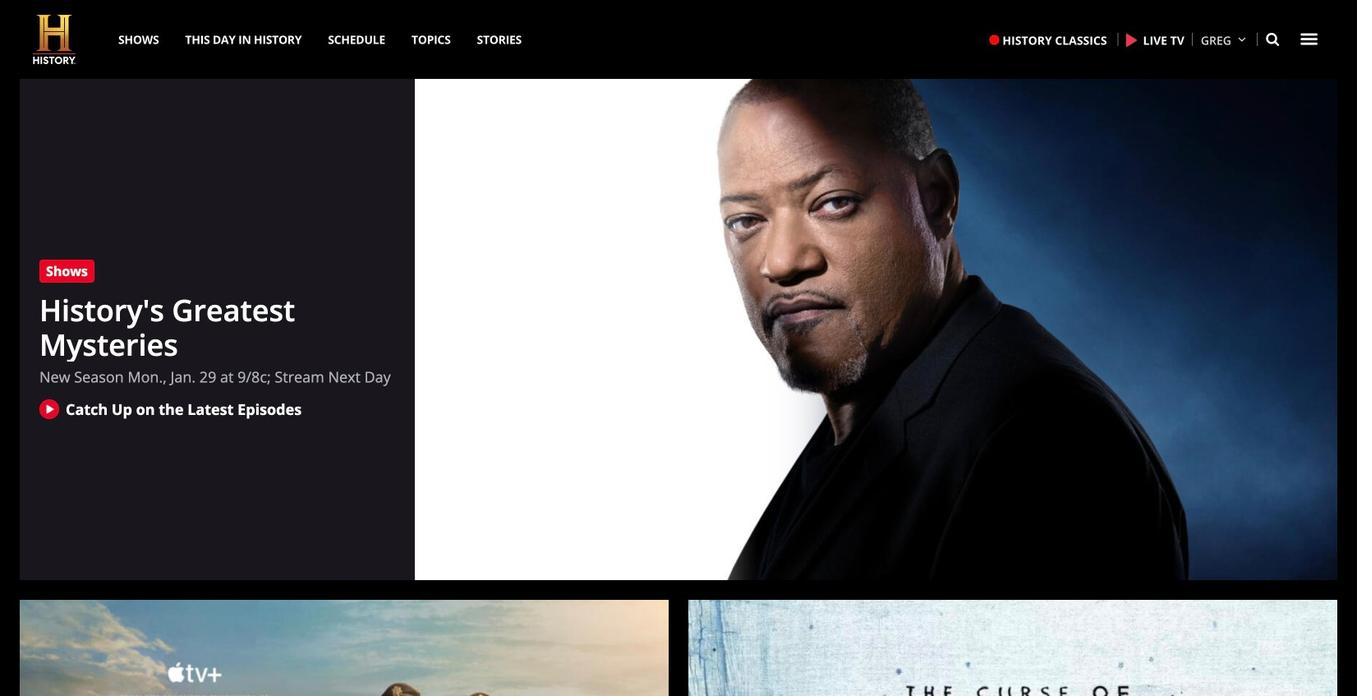 Task type: describe. For each thing, give the bounding box(es) containing it.
dropdown image
[[1235, 31, 1250, 52]]



Task type: locate. For each thing, give the bounding box(es) containing it.
history's greatest mysteries image
[[415, 79, 1338, 600]]

explore world war ii image
[[20, 600, 669, 696]]

the curse of oak island: digging up the past image
[[689, 600, 1338, 696]]



Task type: vqa. For each thing, say whether or not it's contained in the screenshot.
Motor Mania
no



